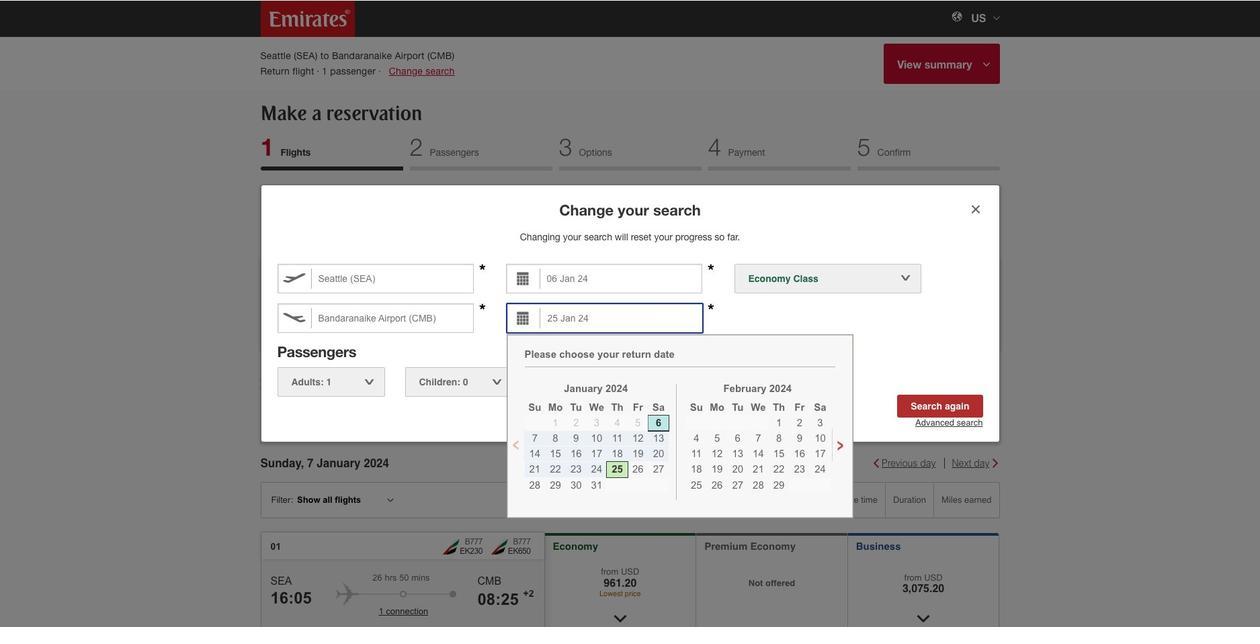 Task type: describe. For each thing, give the bounding box(es) containing it.
Returning text field
[[506, 303, 703, 333]]

required image for returning text field
[[707, 303, 734, 310]]

1 cell from the left
[[545, 416, 566, 431]]

3 cell from the left
[[586, 416, 607, 431]]

Departure Airport text field
[[277, 264, 474, 293]]

required image for the arrival airport text box
[[479, 303, 506, 310]]

select the number of infants, under age 2, carried on lap. - selected: 0 image
[[533, 368, 640, 397]]

4 cell from the left
[[607, 416, 628, 431]]

required image for departing text field
[[707, 264, 734, 270]]



Task type: vqa. For each thing, say whether or not it's contained in the screenshot.
3rd Departure Airport "text field" from the bottom of the page
no



Task type: locate. For each thing, give the bounding box(es) containing it.
1 grid from the left
[[525, 400, 669, 494]]

required image inside departing text field
[[707, 264, 734, 270]]

none text field departing
[[506, 264, 734, 293]]

required image for the departure airport text field
[[479, 264, 506, 270]]

main content
[[0, 0, 1260, 628]]

application
[[506, 334, 853, 519]]

2 required image from the top
[[479, 303, 506, 310]]

1 none text field from the top
[[506, 264, 734, 293]]

Arrival Airport text field
[[277, 303, 474, 333]]

dialog
[[0, 0, 1260, 628]]

None text field
[[761, 198, 1000, 238]]

1 vertical spatial required image
[[707, 303, 734, 310]]

1 horizontal spatial grid
[[686, 400, 831, 494]]

2 cell from the left
[[566, 416, 586, 431]]

none text field up returning text field
[[506, 264, 734, 293]]

2 grid from the left
[[686, 400, 831, 494]]

row
[[525, 400, 669, 416], [686, 400, 831, 416], [525, 416, 669, 431], [686, 416, 831, 431], [525, 431, 669, 447], [686, 431, 831, 447], [525, 447, 669, 462], [686, 447, 831, 462], [525, 462, 669, 478], [686, 462, 831, 478], [525, 478, 669, 494], [686, 478, 831, 494]]

cell
[[545, 416, 566, 431], [566, 416, 586, 431], [586, 416, 607, 431], [607, 416, 628, 431], [628, 416, 648, 431]]

0 vertical spatial none text field
[[506, 264, 734, 293]]

0 horizontal spatial grid
[[525, 400, 669, 494]]

1 vertical spatial none text field
[[506, 303, 734, 333]]

2 none text field from the top
[[506, 303, 734, 333]]

None field
[[734, 264, 921, 293], [277, 368, 385, 397], [405, 368, 513, 397], [734, 264, 921, 293], [277, 368, 385, 397], [405, 368, 513, 397]]

5 cell from the left
[[628, 416, 648, 431]]

grid
[[525, 400, 669, 494], [686, 400, 831, 494]]

none text field returning
[[506, 303, 734, 333]]

2 required image from the top
[[707, 303, 734, 310]]

required image
[[707, 264, 734, 270], [707, 303, 734, 310]]

1 required image from the top
[[707, 264, 734, 270]]

0 vertical spatial required image
[[479, 264, 506, 270]]

required image
[[479, 264, 506, 270], [479, 303, 506, 310]]

required image inside returning text field
[[707, 303, 734, 310]]

None text field
[[506, 264, 734, 293], [506, 303, 734, 333]]

1 vertical spatial required image
[[479, 303, 506, 310]]

Departing text field
[[506, 264, 702, 293]]

none text field down departing text field
[[506, 303, 734, 333]]

1 required image from the top
[[479, 264, 506, 270]]

0 vertical spatial required image
[[707, 264, 734, 270]]



